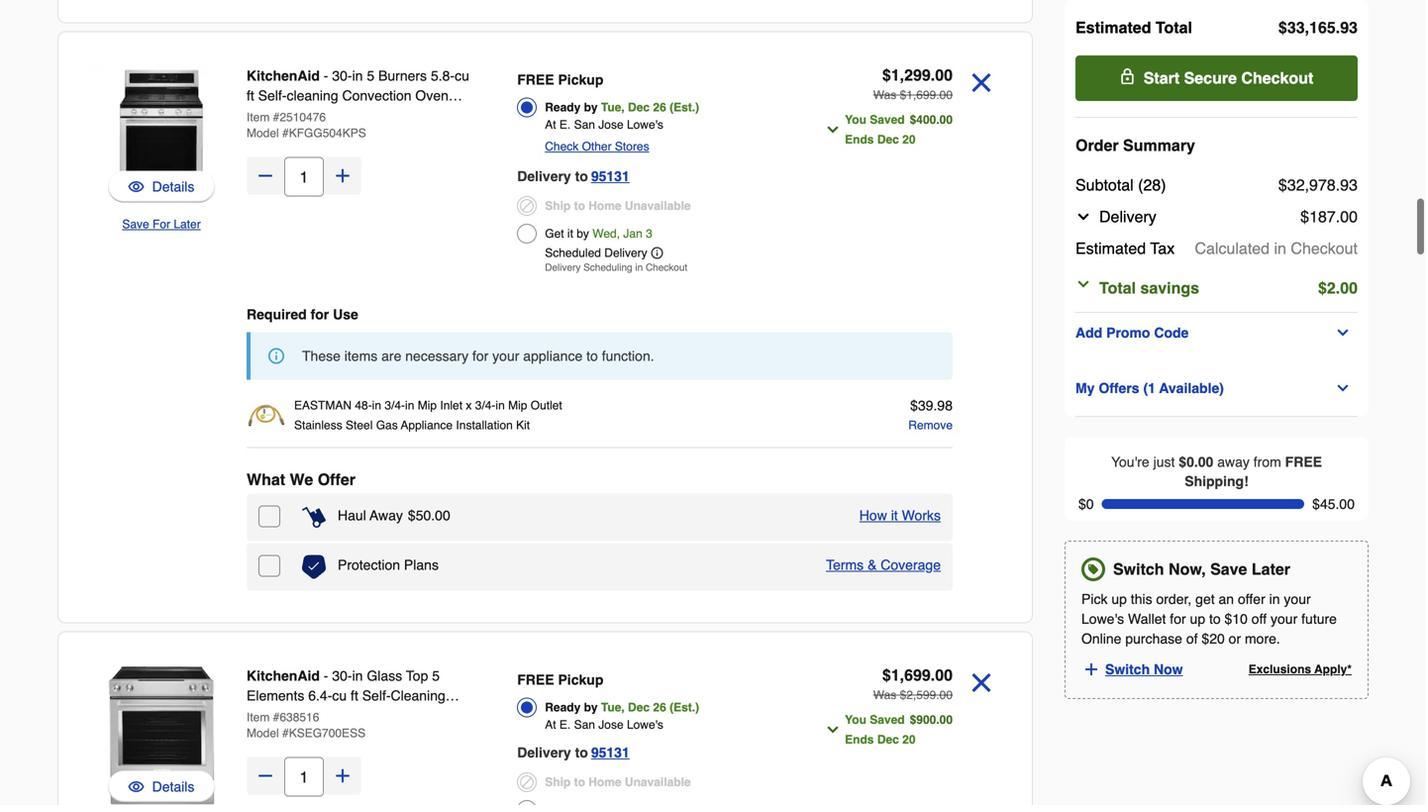 Task type: describe. For each thing, give the bounding box(es) containing it.
.00 inside you saved $ 400 .00 ends dec 20
[[936, 113, 953, 127]]

stepper number input field with increment and decrement buttons number field for minus image
[[284, 757, 324, 797]]

$0
[[1079, 496, 1094, 512]]

unavailable for 1,299
[[625, 199, 691, 213]]

online
[[1082, 631, 1122, 647]]

electric
[[407, 708, 452, 724]]

save for later button
[[122, 214, 201, 234]]

chevron down image inside my offers (1 available) link
[[1335, 380, 1351, 396]]

chevron down image inside "add promo code" link
[[1335, 325, 1351, 341]]

tue, for 1,299
[[601, 101, 625, 114]]

item for 1,299
[[247, 110, 270, 124]]

1 horizontal spatial later
[[1252, 560, 1291, 579]]

#638516
[[273, 711, 319, 725]]

2,599
[[907, 688, 936, 702]]

kit
[[516, 418, 530, 432]]

protection plans
[[338, 557, 439, 573]]

93 for $ 33,165 . 93
[[1340, 18, 1358, 37]]

in inside pick up this order, get an offer in your lowe's wallet for up to $10 off your future online purchase of $20 or more.
[[1269, 591, 1280, 607]]

to down at e. san jose lowe's
[[575, 745, 588, 761]]

900
[[916, 713, 936, 727]]

to up get it by wed, jan 3
[[574, 199, 585, 213]]

93 for $ 32,978 . 93
[[1340, 176, 1358, 194]]

ft
[[351, 688, 358, 704]]

secure image
[[1120, 68, 1136, 84]]

48-
[[355, 399, 372, 413]]

we
[[290, 470, 313, 489]]

gas
[[376, 418, 398, 432]]

tax
[[1150, 239, 1175, 258]]

1 vertical spatial by
[[577, 227, 589, 241]]

saved for 1,699
[[870, 713, 905, 727]]

offers
[[1099, 380, 1140, 396]]

unavailable for 1,699
[[625, 776, 691, 789]]

1 horizontal spatial up
[[1190, 611, 1205, 627]]

48-in 3/4-in mip inlet x 3/4-in mip outlet stainless steel gas appliance installation kit image
[[247, 396, 286, 435]]

delivery up block image
[[517, 168, 571, 184]]

or
[[1229, 631, 1241, 647]]

free pickup for 1,299
[[517, 72, 604, 88]]

appliance
[[523, 348, 583, 364]]

minus image
[[256, 766, 275, 786]]

haul away $ 50 .00
[[338, 508, 450, 523]]

how
[[859, 508, 887, 523]]

50
[[416, 508, 431, 523]]

switch for switch now, save later
[[1113, 560, 1164, 579]]

1,299
[[891, 66, 931, 84]]

stepper number input field with increment and decrement buttons number field for minus icon
[[284, 157, 324, 197]]

1 vertical spatial for
[[472, 348, 489, 364]]

30-in glass top 5 elements 6.4-cu ft self-cleaning convection oven slide-in electric range (stainless steel)
[[247, 668, 452, 743]]

in down cleaning on the left
[[392, 708, 403, 724]]

start secure checkout button
[[1076, 55, 1358, 101]]

you for 1,699
[[845, 713, 867, 727]]

was for 1,699
[[873, 688, 897, 702]]

for
[[153, 217, 170, 231]]

item for 1,699
[[247, 711, 270, 725]]

in up appliance
[[405, 399, 414, 413]]

estimated for estimated tax
[[1076, 239, 1146, 258]]

1 horizontal spatial save
[[1210, 560, 1247, 579]]

cu
[[332, 688, 347, 704]]

$ 32,978 . 93
[[1279, 176, 1358, 194]]

pick up this order, get an offer in your lowe's wallet for up to $10 off your future online purchase of $20 or more.
[[1082, 591, 1337, 647]]

more.
[[1245, 631, 1280, 647]]

now
[[1154, 662, 1183, 678]]

2 vertical spatial your
[[1271, 611, 1298, 627]]

get
[[1196, 591, 1215, 607]]

appliance
[[401, 418, 453, 432]]

slide-
[[357, 708, 392, 724]]

at for at e. san jose lowe's check other stores
[[545, 118, 556, 132]]

$ inside you saved $ 400 .00 ends dec 20
[[910, 113, 916, 127]]

are
[[381, 348, 401, 364]]

at e. san jose lowe's
[[545, 718, 664, 732]]

calculated
[[1195, 239, 1270, 258]]

(28)
[[1138, 176, 1166, 194]]

#kseg700ess
[[282, 726, 366, 740]]

home for 1,699
[[589, 776, 622, 789]]

tag filled image
[[1085, 561, 1102, 579]]

2 mip from the left
[[508, 399, 527, 413]]

1 kitchenaid from the top
[[247, 68, 320, 84]]

this
[[1131, 591, 1152, 607]]

jose for at e. san jose lowe's check other stores
[[598, 118, 624, 132]]

30-in glass top 5 elements 6.4-cu ft self-cleaning convection oven slide-in electric range (stainless steel) image
[[90, 664, 233, 805]]

from
[[1254, 454, 1281, 470]]

(1
[[1143, 380, 1156, 396]]

stainless
[[294, 418, 342, 432]]

dec inside you saved $ 400 .00 ends dec 20
[[877, 133, 899, 147]]

ready by tue, dec 26 (est.) for 1,699
[[545, 701, 699, 715]]

chevron down image
[[1076, 209, 1091, 225]]

jan
[[623, 227, 643, 241]]

san for at e. san jose lowe's check other stores
[[574, 118, 595, 132]]

remove item image for 1,699
[[965, 666, 998, 700]]

0 vertical spatial total
[[1156, 18, 1192, 37]]

wallet
[[1128, 611, 1166, 627]]

0 vertical spatial up
[[1112, 591, 1127, 607]]

$ 1,299 .00 was $ 1,699 .00
[[873, 66, 953, 102]]

minus image
[[256, 166, 275, 186]]

to right block icon
[[574, 776, 585, 789]]

1 kitchenaid - from the top
[[247, 68, 332, 84]]

ready for 1,299
[[545, 101, 581, 114]]

in right calculated
[[1274, 239, 1287, 258]]

$10
[[1225, 611, 1248, 627]]

self-
[[362, 688, 391, 704]]

my offers (1 available)
[[1076, 380, 1224, 396]]

remove item image for 1,299
[[965, 66, 998, 100]]

1 vertical spatial your
[[1284, 591, 1311, 607]]

wed,
[[593, 227, 620, 241]]

exclusions
[[1249, 663, 1311, 677]]

what we offer
[[247, 470, 356, 489]]

$ inside you saved $ 900 .00 ends dec 20
[[910, 713, 916, 727]]

steel)
[[356, 727, 392, 743]]

how it works
[[859, 508, 941, 523]]

range
[[247, 727, 287, 743]]

calculated in checkout
[[1195, 239, 1358, 258]]

26 for 1,699
[[653, 701, 666, 715]]

3
[[646, 227, 652, 241]]

oven
[[320, 708, 353, 724]]

cleaning
[[391, 688, 445, 704]]

free inside free shipping!
[[1285, 454, 1322, 470]]

eastman 48-in 3/4-in mip inlet x 3/4-in mip outlet stainless steel gas appliance installation kit
[[294, 399, 562, 432]]

scheduled
[[545, 246, 601, 260]]

delivery up delivery scheduling in checkout
[[604, 246, 647, 260]]

at e. san jose lowe's check other stores
[[545, 118, 664, 154]]

26 for 1,299
[[653, 101, 666, 114]]

works
[[902, 508, 941, 523]]

info image
[[651, 247, 663, 259]]

(est.) for 1,299
[[670, 101, 699, 114]]

1,699 inside $ 1,699 .00 was $ 2,599 .00
[[891, 666, 931, 684]]

#2510476
[[273, 110, 326, 124]]

tue, for 1,699
[[601, 701, 625, 715]]

in up gas
[[372, 399, 381, 413]]

now,
[[1169, 560, 1206, 579]]

an
[[1219, 591, 1234, 607]]

required for use
[[247, 307, 358, 322]]

future
[[1302, 611, 1337, 627]]

2 3/4- from the left
[[475, 399, 496, 413]]

to inside pick up this order, get an offer in your lowe's wallet for up to $10 off your future online purchase of $20 or more.
[[1209, 611, 1221, 627]]

stores
[[615, 140, 649, 154]]

info image
[[268, 348, 284, 364]]

free for 1,299
[[517, 72, 554, 88]]

what
[[247, 470, 285, 489]]

$ 1,699 .00 was $ 2,599 .00
[[873, 666, 953, 702]]

shipping!
[[1185, 474, 1249, 489]]

was for 1,299
[[873, 88, 897, 102]]

$ 2 .00
[[1318, 279, 1358, 297]]

0 horizontal spatial for
[[311, 307, 329, 322]]

of
[[1186, 631, 1198, 647]]

savings
[[1140, 279, 1199, 297]]

it for how
[[891, 508, 898, 523]]

$39.98 remove
[[909, 398, 953, 432]]



Task type: locate. For each thing, give the bounding box(es) containing it.
later right the for
[[174, 217, 201, 231]]

2 was from the top
[[873, 688, 897, 702]]

3/4-
[[385, 399, 405, 413], [475, 399, 496, 413]]

model inside item #2510476 model #kfgg504kps
[[247, 126, 279, 140]]

ready by tue, dec 26 (est.) up at e. san jose lowe's
[[545, 701, 699, 715]]

2 san from the top
[[574, 718, 595, 732]]

26 up at e. san jose lowe's
[[653, 701, 666, 715]]

ready up check
[[545, 101, 581, 114]]

kitchenaid up elements
[[247, 668, 320, 684]]

2 horizontal spatial for
[[1170, 611, 1186, 627]]

it
[[567, 227, 573, 241], [891, 508, 898, 523]]

1 stepper number input field with increment and decrement buttons number field from the top
[[284, 157, 324, 197]]

you left 400
[[845, 113, 867, 127]]

chevron down image
[[825, 122, 841, 138], [1076, 276, 1091, 292], [1335, 325, 1351, 341], [1335, 380, 1351, 396], [825, 722, 841, 738]]

0 vertical spatial plus image
[[333, 166, 353, 186]]

1,699
[[907, 88, 936, 102], [891, 666, 931, 684]]

saved inside you saved $ 900 .00 ends dec 20
[[870, 713, 905, 727]]

2 saved from the top
[[870, 713, 905, 727]]

0 vertical spatial unavailable
[[625, 199, 691, 213]]

switch now, save later
[[1113, 560, 1291, 579]]

mip
[[418, 399, 437, 413], [508, 399, 527, 413]]

dec up at e. san jose lowe's
[[628, 701, 650, 715]]

1 vertical spatial e.
[[560, 718, 571, 732]]

glass
[[367, 668, 402, 684]]

1 vertical spatial saved
[[870, 713, 905, 727]]

switch inside button
[[1105, 662, 1150, 678]]

1 estimated from the top
[[1076, 18, 1151, 37]]

at inside "at e. san jose lowe's check other stores"
[[545, 118, 556, 132]]

by up "at e. san jose lowe's check other stores"
[[584, 101, 598, 114]]

save left the for
[[122, 217, 149, 231]]

20 down $ 1,299 .00 was $ 1,699 .00
[[902, 133, 916, 147]]

estimated tax
[[1076, 239, 1175, 258]]

quickview image
[[128, 177, 144, 197], [128, 777, 144, 797]]

1 95131 from the top
[[591, 168, 630, 184]]

switch up this
[[1113, 560, 1164, 579]]

1 jose from the top
[[598, 118, 624, 132]]

pickup up at e. san jose lowe's
[[558, 672, 604, 688]]

in right scheduling
[[635, 262, 643, 273]]

option group for 1,299
[[517, 66, 792, 279]]

by for 1,299
[[584, 101, 598, 114]]

0 vertical spatial 1,699
[[907, 88, 936, 102]]

total
[[1156, 18, 1192, 37], [1099, 279, 1136, 297]]

0 vertical spatial ends
[[845, 133, 874, 147]]

ends down $ 1,699 .00 was $ 2,599 .00
[[845, 733, 874, 747]]

1 vertical spatial plus image
[[333, 766, 353, 786]]

later inside button
[[174, 217, 201, 231]]

2 estimated from the top
[[1076, 239, 1146, 258]]

block image
[[517, 773, 537, 792]]

3/4- right x
[[475, 399, 496, 413]]

30-
[[332, 668, 352, 684]]

0 horizontal spatial later
[[174, 217, 201, 231]]

1 you from the top
[[845, 113, 867, 127]]

93 right 33,165
[[1340, 18, 1358, 37]]

1 was from the top
[[873, 88, 897, 102]]

1 horizontal spatial total
[[1156, 18, 1192, 37]]

1 vertical spatial pickup
[[558, 672, 604, 688]]

1,699 down 1,299
[[907, 88, 936, 102]]

delivery to 95131 for 1,699
[[517, 745, 630, 761]]

0 vertical spatial pickup
[[558, 72, 604, 88]]

necessary
[[405, 348, 469, 364]]

0 vertical spatial for
[[311, 307, 329, 322]]

0.00
[[1187, 454, 1214, 470]]

95131 for 1,299
[[591, 168, 630, 184]]

1 vertical spatial save
[[1210, 560, 1247, 579]]

delivery up 'estimated tax'
[[1099, 207, 1157, 226]]

plus image
[[1083, 661, 1100, 679]]

lowe's inside pick up this order, get an offer in your lowe's wallet for up to $10 off your future online purchase of $20 or more.
[[1082, 611, 1124, 627]]

-
[[324, 68, 328, 84], [324, 668, 328, 684]]

1 option group from the top
[[517, 66, 792, 279]]

0 vertical spatial tue,
[[601, 101, 625, 114]]

e. for at e. san jose lowe's check other stores
[[560, 118, 571, 132]]

quickview image for 30-in 5 burners 5.8-cu ft self-cleaning convection oven freestanding natural gas range (stainless steel with printshield finish) image
[[128, 177, 144, 197]]

1 20 from the top
[[902, 133, 916, 147]]

scheduling
[[583, 262, 633, 273]]

estimated down chevron down icon
[[1076, 239, 1146, 258]]

item inside item #2510476 model #kfgg504kps
[[247, 110, 270, 124]]

free up check
[[517, 72, 554, 88]]

1 vertical spatial later
[[1252, 560, 1291, 579]]

was inside $ 1,299 .00 was $ 1,699 .00
[[873, 88, 897, 102]]

1 vertical spatial .
[[1336, 176, 1340, 194]]

items
[[344, 348, 378, 364]]

lowe's inside "at e. san jose lowe's check other stores"
[[627, 118, 664, 132]]

2 - from the top
[[324, 668, 328, 684]]

haul away filled image
[[302, 506, 326, 529]]

checkout for calculated in checkout
[[1291, 239, 1358, 258]]

0 vertical spatial saved
[[870, 113, 905, 127]]

1 vertical spatial quickview image
[[128, 777, 144, 797]]

you inside you saved $ 400 .00 ends dec 20
[[845, 113, 867, 127]]

code
[[1154, 325, 1189, 341]]

95131 button for 1,299
[[591, 164, 630, 188]]

1 . from the top
[[1336, 18, 1340, 37]]

2 26 from the top
[[653, 701, 666, 715]]

remove item image right 2,599
[[965, 666, 998, 700]]

tue, up at e. san jose lowe's
[[601, 701, 625, 715]]

details up save for later button
[[152, 179, 195, 195]]

dec inside you saved $ 900 .00 ends dec 20
[[877, 733, 899, 747]]

secure
[[1184, 69, 1237, 87]]

Stepper number input field with increment and decrement buttons number field
[[284, 157, 324, 197], [284, 757, 324, 797]]

e. for at e. san jose lowe's
[[560, 718, 571, 732]]

at
[[545, 118, 556, 132], [545, 718, 556, 732]]

order summary
[[1076, 136, 1195, 155]]

dec down $ 1,699 .00 was $ 2,599 .00
[[877, 733, 899, 747]]

at for at e. san jose lowe's
[[545, 718, 556, 732]]

1 vertical spatial remove item image
[[965, 666, 998, 700]]

1 vertical spatial (est.)
[[670, 701, 699, 715]]

26 up "at e. san jose lowe's check other stores"
[[653, 101, 666, 114]]

95131 for 1,699
[[591, 745, 630, 761]]

to
[[575, 168, 588, 184], [574, 199, 585, 213], [586, 348, 598, 364], [1209, 611, 1221, 627], [575, 745, 588, 761], [574, 776, 585, 789]]

checkout inside option group
[[646, 262, 688, 273]]

1 vertical spatial kitchenaid
[[247, 668, 320, 684]]

1 vertical spatial total
[[1099, 279, 1136, 297]]

ready by tue, dec 26 (est.) for 1,299
[[545, 101, 699, 114]]

.00
[[931, 66, 953, 84], [936, 88, 953, 102], [936, 113, 953, 127], [1336, 207, 1358, 226], [1336, 279, 1358, 297], [431, 508, 450, 523], [931, 666, 953, 684], [936, 688, 953, 702], [936, 713, 953, 727]]

1 vertical spatial stepper number input field with increment and decrement buttons number field
[[284, 757, 324, 797]]

quickview image for 30-in glass top 5 elements 6.4-cu ft self-cleaning convection oven slide-in electric range (stainless steel) "image"
[[128, 777, 144, 797]]

protection
[[338, 557, 400, 573]]

checkout down 187 on the right top
[[1291, 239, 1358, 258]]

ready for 1,699
[[545, 701, 581, 715]]

ship to home unavailable for 1,699
[[545, 776, 691, 789]]

95131 down check other stores "button" on the left of the page
[[591, 168, 630, 184]]

0 vertical spatial kitchenaid
[[247, 68, 320, 84]]

switch for switch now
[[1105, 662, 1150, 678]]

2 vertical spatial lowe's
[[627, 718, 664, 732]]

0 vertical spatial at
[[545, 118, 556, 132]]

details left minus image
[[152, 779, 195, 795]]

item up the range
[[247, 711, 270, 725]]

ends for 1,699
[[845, 733, 874, 747]]

1 vertical spatial ship to home unavailable
[[545, 776, 691, 789]]

1 vertical spatial at
[[545, 718, 556, 732]]

2 free pickup from the top
[[517, 672, 604, 688]]

1 vertical spatial switch
[[1105, 662, 1150, 678]]

0 vertical spatial you
[[845, 113, 867, 127]]

delivery to 95131 down check
[[517, 168, 630, 184]]

by up scheduled
[[577, 227, 589, 241]]

it right get
[[567, 227, 573, 241]]

20
[[902, 133, 916, 147], [902, 733, 916, 747]]

lowe's for at e. san jose lowe's
[[627, 718, 664, 732]]

1 ends from the top
[[845, 133, 874, 147]]

checkout
[[1241, 69, 1314, 87], [1291, 239, 1358, 258], [646, 262, 688, 273]]

protection plan filled image
[[302, 555, 326, 579]]

plans
[[404, 557, 439, 573]]

apply*
[[1315, 663, 1352, 677]]

required
[[247, 307, 307, 322]]

0 vertical spatial 93
[[1340, 18, 1358, 37]]

0 vertical spatial free
[[517, 72, 554, 88]]

2 ends from the top
[[845, 733, 874, 747]]

1 details from the top
[[152, 179, 195, 195]]

ship for 1,299
[[545, 199, 571, 213]]

save for later
[[122, 217, 201, 231]]

ship for 1,699
[[545, 776, 571, 789]]

option group for 1,699
[[517, 666, 792, 805]]

home up wed,
[[589, 199, 622, 213]]

details for quickview image for 30-in 5 burners 5.8-cu ft self-cleaning convection oven freestanding natural gas range (stainless steel with printshield finish) image
[[152, 179, 195, 195]]

1 tue, from the top
[[601, 101, 625, 114]]

0 vertical spatial 95131 button
[[591, 164, 630, 188]]

purchase
[[1125, 631, 1183, 647]]

2 95131 from the top
[[591, 745, 630, 761]]

it for get
[[567, 227, 573, 241]]

free pickup up check
[[517, 72, 604, 88]]

model for 1,299
[[247, 126, 279, 140]]

1 ready by tue, dec 26 (est.) from the top
[[545, 101, 699, 114]]

0 vertical spatial ship to home unavailable
[[545, 199, 691, 213]]

0 vertical spatial remove item image
[[965, 66, 998, 100]]

up up of at the bottom of page
[[1190, 611, 1205, 627]]

mip up 'kit'
[[508, 399, 527, 413]]

it right the how
[[891, 508, 898, 523]]

dec down $ 1,299 .00 was $ 1,699 .00
[[877, 133, 899, 147]]

other
[[582, 140, 612, 154]]

1 remove item image from the top
[[965, 66, 998, 100]]

remove item image right $ 1,299 .00 was $ 1,699 .00
[[965, 66, 998, 100]]

0 horizontal spatial 3/4-
[[385, 399, 405, 413]]

0 vertical spatial (est.)
[[670, 101, 699, 114]]

1 quickview image from the top
[[128, 177, 144, 197]]

400
[[916, 113, 936, 127]]

2 kitchenaid from the top
[[247, 668, 320, 684]]

$39.98
[[910, 398, 953, 414]]

up left this
[[1112, 591, 1127, 607]]

20 for 1,299
[[902, 133, 916, 147]]

ship to home unavailable up wed,
[[545, 199, 691, 213]]

free pickup for 1,699
[[517, 672, 604, 688]]

$ 33,165 . 93
[[1279, 18, 1358, 37]]

home
[[589, 199, 622, 213], [589, 776, 622, 789]]

just
[[1153, 454, 1175, 470]]

start secure checkout
[[1144, 69, 1314, 87]]

ends inside you saved $ 400 .00 ends dec 20
[[845, 133, 874, 147]]

(est.)
[[670, 101, 699, 114], [670, 701, 699, 715]]

delivery
[[517, 168, 571, 184], [1099, 207, 1157, 226], [604, 246, 647, 260], [545, 262, 581, 273], [517, 745, 571, 761]]

block image
[[517, 196, 537, 216]]

save inside save for later button
[[122, 217, 149, 231]]

jose
[[598, 118, 624, 132], [598, 718, 624, 732]]

1 vertical spatial home
[[589, 776, 622, 789]]

unavailable up 3 at the top of page
[[625, 199, 691, 213]]

1 vertical spatial estimated
[[1076, 239, 1146, 258]]

0 horizontal spatial save
[[122, 217, 149, 231]]

1 horizontal spatial 3/4-
[[475, 399, 496, 413]]

2 ready from the top
[[545, 701, 581, 715]]

2 kitchenaid - from the top
[[247, 668, 332, 684]]

93 up $ 187 .00
[[1340, 176, 1358, 194]]

mip up appliance
[[418, 399, 437, 413]]

in up installation
[[496, 399, 505, 413]]

plus image
[[333, 166, 353, 186], [333, 766, 353, 786]]

1 (est.) from the top
[[670, 101, 699, 114]]

total down 'estimated tax'
[[1099, 279, 1136, 297]]

ends down $ 1,299 .00 was $ 1,699 .00
[[845, 133, 874, 147]]

1,699 up 2,599
[[891, 666, 931, 684]]

1 vertical spatial 26
[[653, 701, 666, 715]]

save
[[122, 217, 149, 231], [1210, 560, 1247, 579]]

1 home from the top
[[589, 199, 622, 213]]

0 vertical spatial it
[[567, 227, 573, 241]]

saved left 400
[[870, 113, 905, 127]]

0 vertical spatial .
[[1336, 18, 1340, 37]]

these
[[302, 348, 341, 364]]

free pickup up at e. san jose lowe's
[[517, 672, 604, 688]]

tue, up "at e. san jose lowe's check other stores"
[[601, 101, 625, 114]]

details for quickview image corresponding to 30-in glass top 5 elements 6.4-cu ft self-cleaning convection oven slide-in electric range (stainless steel) "image"
[[152, 779, 195, 795]]

e. inside "at e. san jose lowe's check other stores"
[[560, 118, 571, 132]]

was left 2,599
[[873, 688, 897, 702]]

you're
[[1111, 454, 1150, 470]]

by up at e. san jose lowe's
[[584, 701, 598, 715]]

saved for 1,299
[[870, 113, 905, 127]]

plus image for minus icon
[[333, 166, 353, 186]]

unavailable down at e. san jose lowe's
[[625, 776, 691, 789]]

2 remove item image from the top
[[965, 666, 998, 700]]

it inside button
[[891, 508, 898, 523]]

2 you from the top
[[845, 713, 867, 727]]

ready by tue, dec 26 (est.) up "at e. san jose lowe's check other stores"
[[545, 101, 699, 114]]

get it by wed, jan 3
[[545, 227, 652, 241]]

20 for 1,699
[[902, 733, 916, 747]]

0 vertical spatial free pickup
[[517, 72, 604, 88]]

2 at from the top
[[545, 718, 556, 732]]

away
[[370, 508, 403, 523]]

1 plus image from the top
[[333, 166, 353, 186]]

32,978
[[1287, 176, 1336, 194]]

1 26 from the top
[[653, 101, 666, 114]]

jose for at e. san jose lowe's
[[598, 718, 624, 732]]

free up at e. san jose lowe's
[[517, 672, 554, 688]]

#kfgg504kps
[[282, 126, 366, 140]]

2 vertical spatial free
[[517, 672, 554, 688]]

use
[[333, 307, 358, 322]]

1 vertical spatial details
[[152, 779, 195, 795]]

item inside item #638516 model #kseg700ess
[[247, 711, 270, 725]]

plus image for minus image
[[333, 766, 353, 786]]

was inside $ 1,699 .00 was $ 2,599 .00
[[873, 688, 897, 702]]

promo
[[1106, 325, 1150, 341]]

in up ft
[[352, 668, 363, 684]]

plus image down #kfgg504kps
[[333, 166, 353, 186]]

subtotal (28)
[[1076, 176, 1166, 194]]

home for 1,299
[[589, 199, 622, 213]]

1 vertical spatial 93
[[1340, 176, 1358, 194]]

2 20 from the top
[[902, 733, 916, 747]]

delivery scheduling in checkout
[[545, 262, 688, 273]]

(est.) for 1,699
[[670, 701, 699, 715]]

lowe's for at e. san jose lowe's check other stores
[[627, 118, 664, 132]]

1 vertical spatial checkout
[[1291, 239, 1358, 258]]

$45.00
[[1313, 496, 1355, 512]]

187
[[1309, 207, 1336, 226]]

20 inside you saved $ 400 .00 ends dec 20
[[902, 133, 916, 147]]

ship to home unavailable for 1,299
[[545, 199, 691, 213]]

2 . from the top
[[1336, 176, 1340, 194]]

checkout for start secure checkout
[[1241, 69, 1314, 87]]

1 vertical spatial tue,
[[601, 701, 625, 715]]

2 option group from the top
[[517, 666, 792, 805]]

95131 button down at e. san jose lowe's
[[591, 741, 630, 765]]

in right offer
[[1269, 591, 1280, 607]]

option group
[[517, 66, 792, 279], [517, 666, 792, 805]]

1 ship to home unavailable from the top
[[545, 199, 691, 213]]

2 ship to home unavailable from the top
[[545, 776, 691, 789]]

2 delivery to 95131 from the top
[[517, 745, 630, 761]]

2 unavailable from the top
[[625, 776, 691, 789]]

. for 32,978
[[1336, 176, 1340, 194]]

san
[[574, 118, 595, 132], [574, 718, 595, 732]]

0 vertical spatial kitchenaid -
[[247, 68, 332, 84]]

2 plus image from the top
[[333, 766, 353, 786]]

1 vertical spatial free pickup
[[517, 672, 604, 688]]

order
[[1076, 136, 1119, 155]]

1 mip from the left
[[418, 399, 437, 413]]

exclusions apply*
[[1249, 663, 1352, 677]]

. for 33,165
[[1336, 18, 1340, 37]]

ends for 1,299
[[845, 133, 874, 147]]

san for at e. san jose lowe's
[[574, 718, 595, 732]]

0 vertical spatial -
[[324, 68, 328, 84]]

in
[[1274, 239, 1287, 258], [635, 262, 643, 273], [372, 399, 381, 413], [405, 399, 414, 413], [496, 399, 505, 413], [1269, 591, 1280, 607], [352, 668, 363, 684], [392, 708, 403, 724]]

switch now
[[1105, 662, 1183, 678]]

san inside "at e. san jose lowe's check other stores"
[[574, 118, 595, 132]]

95131 button for 1,699
[[591, 741, 630, 765]]

ship to home unavailable down at e. san jose lowe's
[[545, 776, 691, 789]]

.00 inside you saved $ 900 .00 ends dec 20
[[936, 713, 953, 727]]

checkout inside button
[[1241, 69, 1314, 87]]

stepper number input field with increment and decrement buttons number field right minus icon
[[284, 157, 324, 197]]

20 inside you saved $ 900 .00 ends dec 20
[[902, 733, 916, 747]]

for down order,
[[1170, 611, 1186, 627]]

2 93 from the top
[[1340, 176, 1358, 194]]

1 vertical spatial you
[[845, 713, 867, 727]]

1,699 inside $ 1,299 .00 was $ 1,699 .00
[[907, 88, 936, 102]]

free for 1,699
[[517, 672, 554, 688]]

checkout down info image at the top of page
[[646, 262, 688, 273]]

summary
[[1123, 136, 1195, 155]]

1 vertical spatial free
[[1285, 454, 1322, 470]]

item #638516 model #kseg700ess
[[247, 711, 366, 740]]

1 vertical spatial option group
[[517, 666, 792, 805]]

0 vertical spatial save
[[122, 217, 149, 231]]

away from
[[1217, 454, 1281, 470]]

- left 30-
[[324, 668, 328, 684]]

jose inside "at e. san jose lowe's check other stores"
[[598, 118, 624, 132]]

item #2510476 model #kfgg504kps
[[247, 110, 366, 140]]

off
[[1252, 611, 1267, 627]]

95131 down at e. san jose lowe's
[[591, 745, 630, 761]]

1 vertical spatial ready
[[545, 701, 581, 715]]

0 vertical spatial quickview image
[[128, 177, 144, 197]]

0 vertical spatial checkout
[[1241, 69, 1314, 87]]

&
[[868, 557, 877, 573]]

1 vertical spatial san
[[574, 718, 595, 732]]

add promo code
[[1076, 325, 1189, 341]]

your up future
[[1284, 591, 1311, 607]]

0 vertical spatial ship
[[545, 199, 571, 213]]

offer
[[318, 470, 356, 489]]

later up offer
[[1252, 560, 1291, 579]]

93
[[1340, 18, 1358, 37], [1340, 176, 1358, 194]]

dec up stores on the left top
[[628, 101, 650, 114]]

1 horizontal spatial it
[[891, 508, 898, 523]]

model
[[247, 126, 279, 140], [247, 726, 279, 740]]

top
[[406, 668, 428, 684]]

model down #2510476
[[247, 126, 279, 140]]

2 tue, from the top
[[601, 701, 625, 715]]

you for 1,299
[[845, 113, 867, 127]]

ends inside you saved $ 900 .00 ends dec 20
[[845, 733, 874, 747]]

1 vertical spatial 1,699
[[891, 666, 931, 684]]

2 stepper number input field with increment and decrement buttons number field from the top
[[284, 757, 324, 797]]

1 horizontal spatial for
[[472, 348, 489, 364]]

2 (est.) from the top
[[670, 701, 699, 715]]

save up the an
[[1210, 560, 1247, 579]]

by for 1,699
[[584, 701, 598, 715]]

free right from
[[1285, 454, 1322, 470]]

0 vertical spatial e.
[[560, 118, 571, 132]]

checkout down 33,165
[[1241, 69, 1314, 87]]

0 vertical spatial later
[[174, 217, 201, 231]]

1 delivery to 95131 from the top
[[517, 168, 630, 184]]

2 95131 button from the top
[[591, 741, 630, 765]]

terms
[[826, 557, 864, 573]]

e.
[[560, 118, 571, 132], [560, 718, 571, 732]]

0 vertical spatial stepper number input field with increment and decrement buttons number field
[[284, 157, 324, 197]]

to down 'other'
[[575, 168, 588, 184]]

0 vertical spatial ready by tue, dec 26 (est.)
[[545, 101, 699, 114]]

subtotal
[[1076, 176, 1134, 194]]

switch right plus image
[[1105, 662, 1150, 678]]

1 ready from the top
[[545, 101, 581, 114]]

delivery to 95131 for 1,299
[[517, 168, 630, 184]]

0 vertical spatial details
[[152, 179, 195, 195]]

95131 button down check other stores "button" on the left of the page
[[591, 164, 630, 188]]

2 quickview image from the top
[[128, 777, 144, 797]]

2 vertical spatial for
[[1170, 611, 1186, 627]]

1 san from the top
[[574, 118, 595, 132]]

you saved $ 400 .00 ends dec 20
[[845, 113, 953, 147]]

1 vertical spatial 95131
[[591, 745, 630, 761]]

30-in 5 burners 5.8-cu ft self-cleaning convection oven freestanding natural gas range (stainless steel with printshield finish) image
[[90, 64, 233, 207]]

26
[[653, 101, 666, 114], [653, 701, 666, 715]]

2 vertical spatial checkout
[[646, 262, 688, 273]]

1 pickup from the top
[[558, 72, 604, 88]]

ship right block icon
[[545, 776, 571, 789]]

1 item from the top
[[247, 110, 270, 124]]

installation
[[456, 418, 513, 432]]

saved left 900
[[870, 713, 905, 727]]

1 ship from the top
[[545, 199, 571, 213]]

your left appliance
[[492, 348, 519, 364]]

model for 1,699
[[247, 726, 279, 740]]

0 vertical spatial was
[[873, 88, 897, 102]]

20 down 2,599
[[902, 733, 916, 747]]

- up #2510476
[[324, 68, 328, 84]]

kitchenaid - up elements
[[247, 668, 332, 684]]

2 ready by tue, dec 26 (est.) from the top
[[545, 701, 699, 715]]

pick
[[1082, 591, 1108, 607]]

1 model from the top
[[247, 126, 279, 140]]

pickup for 1,299
[[558, 72, 604, 88]]

1 unavailable from the top
[[625, 199, 691, 213]]

1 at from the top
[[545, 118, 556, 132]]

you inside you saved $ 900 .00 ends dec 20
[[845, 713, 867, 727]]

0 vertical spatial lowe's
[[627, 118, 664, 132]]

model inside item #638516 model #kseg700ess
[[247, 726, 279, 740]]

for left use
[[311, 307, 329, 322]]

you saved $ 900 .00 ends dec 20
[[845, 713, 953, 747]]

remove item image
[[965, 66, 998, 100], [965, 666, 998, 700]]

0 vertical spatial 95131
[[591, 168, 630, 184]]

1 horizontal spatial mip
[[508, 399, 527, 413]]

total savings
[[1099, 279, 1199, 297]]

tue,
[[601, 101, 625, 114], [601, 701, 625, 715]]

1 vertical spatial lowe's
[[1082, 611, 1124, 627]]

1 vertical spatial ship
[[545, 776, 571, 789]]

0 vertical spatial 20
[[902, 133, 916, 147]]

saved inside you saved $ 400 .00 ends dec 20
[[870, 113, 905, 127]]

1 93 from the top
[[1340, 18, 1358, 37]]

1 vertical spatial item
[[247, 711, 270, 725]]

2 home from the top
[[589, 776, 622, 789]]

0 vertical spatial model
[[247, 126, 279, 140]]

was
[[873, 88, 897, 102], [873, 688, 897, 702]]

2 pickup from the top
[[558, 672, 604, 688]]

0 vertical spatial option group
[[517, 66, 792, 279]]

0 horizontal spatial up
[[1112, 591, 1127, 607]]

1 saved from the top
[[870, 113, 905, 127]]

for right necessary
[[472, 348, 489, 364]]

kitchenaid - up #2510476
[[247, 68, 332, 84]]

2 details from the top
[[152, 779, 195, 795]]

delivery up block icon
[[517, 745, 571, 761]]

2 jose from the top
[[598, 718, 624, 732]]

ship to home unavailable
[[545, 199, 691, 213], [545, 776, 691, 789]]

stepper number input field with increment and decrement buttons number field right minus image
[[284, 757, 324, 797]]

1 vertical spatial it
[[891, 508, 898, 523]]

0 vertical spatial san
[[574, 118, 595, 132]]

unavailable
[[625, 199, 691, 213], [625, 776, 691, 789]]

1 vertical spatial 20
[[902, 733, 916, 747]]

estimated for estimated total
[[1076, 18, 1151, 37]]

to left function. on the top of page
[[586, 348, 598, 364]]

for inside pick up this order, get an offer in your lowe's wallet for up to $10 off your future online purchase of $20 or more.
[[1170, 611, 1186, 627]]

home down at e. san jose lowe's
[[589, 776, 622, 789]]

delivery down scheduled
[[545, 262, 581, 273]]

1 - from the top
[[324, 68, 328, 84]]

2 item from the top
[[247, 711, 270, 725]]

3/4- up gas
[[385, 399, 405, 413]]

pickup for 1,699
[[558, 672, 604, 688]]

convection
[[247, 708, 316, 724]]

these items are necessary for your appliance to function.
[[302, 348, 654, 364]]

1 vertical spatial up
[[1190, 611, 1205, 627]]

delivery to 95131 down at e. san jose lowe's
[[517, 745, 630, 761]]

0 horizontal spatial total
[[1099, 279, 1136, 297]]

ready up at e. san jose lowe's
[[545, 701, 581, 715]]

it inside option group
[[567, 227, 573, 241]]

ends
[[845, 133, 874, 147], [845, 733, 874, 747]]

2 e. from the top
[[560, 718, 571, 732]]

1 3/4- from the left
[[385, 399, 405, 413]]

2 vertical spatial by
[[584, 701, 598, 715]]

2 model from the top
[[247, 726, 279, 740]]

how it works button
[[859, 506, 941, 525]]

1 free pickup from the top
[[517, 72, 604, 88]]

pickup up "at e. san jose lowe's check other stores"
[[558, 72, 604, 88]]

model down convection
[[247, 726, 279, 740]]

0 vertical spatial your
[[492, 348, 519, 364]]

1 e. from the top
[[560, 118, 571, 132]]

2 ship from the top
[[545, 776, 571, 789]]

1 95131 button from the top
[[591, 164, 630, 188]]



Task type: vqa. For each thing, say whether or not it's contained in the screenshot.
the Project to the bottom
no



